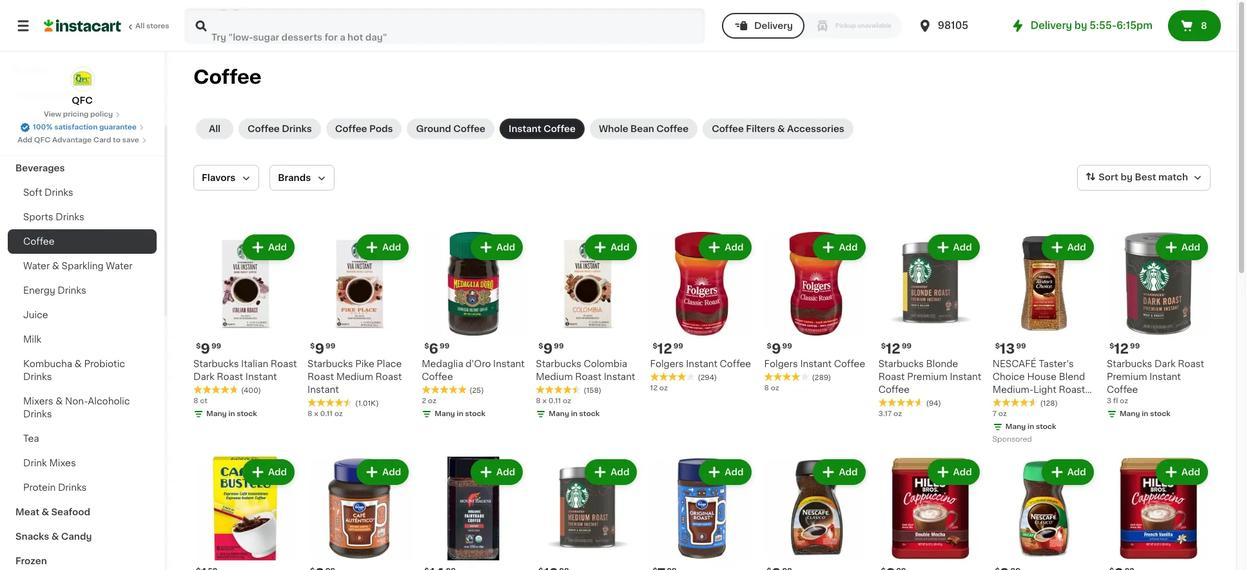 Task type: locate. For each thing, give the bounding box(es) containing it.
6 $ from the left
[[767, 343, 772, 350]]

$ inside $ 13 99
[[996, 343, 1000, 350]]

$ 9 99 for folgers instant coffee
[[767, 343, 793, 356]]

folgers instant coffee up (289)
[[765, 360, 866, 369]]

8 button
[[1169, 10, 1222, 41]]

5:55-
[[1090, 21, 1117, 30]]

oz
[[660, 385, 668, 392], [771, 385, 780, 392], [428, 398, 437, 405], [563, 398, 572, 405], [1120, 398, 1129, 405], [335, 411, 343, 418], [894, 411, 902, 418], [999, 411, 1007, 418]]

drinks down mixers
[[23, 410, 52, 419]]

0 vertical spatial qfc
[[72, 96, 93, 105]]

1 premium from the left
[[908, 373, 948, 382]]

$ 9 99 up 8 oz
[[767, 343, 793, 356]]

drinks inside 'link'
[[282, 124, 312, 134]]

many
[[206, 411, 227, 418], [435, 411, 455, 418], [549, 411, 570, 418], [1120, 411, 1141, 418], [1006, 424, 1026, 431]]

0 horizontal spatial by
[[1075, 21, 1088, 30]]

2 $ from the left
[[310, 343, 315, 350]]

1 $ 12 99 from the left
[[653, 343, 684, 356]]

qfc inside add qfc advantage card to save link
[[34, 137, 51, 144]]

dairy
[[15, 139, 41, 148]]

8 x 0.11 oz down starbucks colombia medium roast instant
[[536, 398, 572, 405]]

& inside mixers & non-alcoholic drinks
[[56, 397, 63, 406]]

0 horizontal spatial all
[[135, 23, 145, 30]]

0 horizontal spatial water
[[23, 262, 50, 271]]

premium down blonde
[[908, 373, 948, 382]]

1 folgers from the left
[[650, 360, 684, 369]]

soft
[[23, 188, 42, 197]]

★★★★★
[[650, 373, 696, 382], [650, 373, 696, 382], [765, 373, 810, 382], [765, 373, 810, 382], [193, 386, 239, 395], [193, 386, 239, 395], [422, 386, 467, 395], [422, 386, 467, 395], [536, 386, 581, 395], [536, 386, 581, 395], [308, 399, 353, 408], [308, 399, 353, 408], [879, 399, 924, 408], [879, 399, 924, 408], [993, 399, 1038, 408], [993, 399, 1038, 408]]

delivery for delivery by 5:55-6:15pm
[[1031, 21, 1073, 30]]

protein
[[23, 484, 56, 493]]

starbucks for starbucks italian roast dark roast instant
[[193, 360, 239, 369]]

1 horizontal spatial qfc
[[72, 96, 93, 105]]

8 99 from the left
[[1017, 343, 1027, 350]]

& for eggs
[[43, 139, 50, 148]]

many in stock down starbucks dark roast premium instant coffee 3 fl oz
[[1120, 411, 1171, 418]]

$ up the starbucks blonde roast premium instant coffee
[[881, 343, 886, 350]]

& left non-
[[56, 397, 63, 406]]

0 horizontal spatial qfc
[[34, 137, 51, 144]]

0 vertical spatial dark
[[1155, 360, 1176, 369]]

$ up 3
[[1110, 343, 1115, 350]]

$ up 8 oz
[[767, 343, 772, 350]]

$ 12 99 for folgers
[[653, 343, 684, 356]]

0.11 down starbucks colombia medium roast instant
[[549, 398, 561, 405]]

1 horizontal spatial dark
[[1155, 360, 1176, 369]]

$ inside $ 6 99
[[425, 343, 429, 350]]

by inside field
[[1121, 173, 1133, 182]]

8
[[1202, 21, 1208, 30], [765, 385, 769, 392], [193, 398, 198, 405], [536, 398, 541, 405], [308, 411, 313, 418]]

drinks up seafood
[[58, 484, 87, 493]]

premium for dark
[[1107, 373, 1148, 382]]

9 up 8 oz
[[772, 343, 781, 356]]

1 vertical spatial 8 x 0.11 oz
[[308, 411, 343, 418]]

match
[[1159, 173, 1189, 182]]

starbucks inside starbucks colombia medium roast instant
[[536, 360, 582, 369]]

4 $ from the left
[[539, 343, 544, 350]]

water right sparkling
[[106, 262, 133, 271]]

premium for blonde
[[908, 373, 948, 382]]

99 for (1.01k)
[[326, 343, 336, 350]]

non-
[[65, 397, 88, 406]]

ground
[[416, 124, 451, 134]]

roast
[[271, 360, 297, 369], [1179, 360, 1205, 369], [217, 373, 243, 382], [308, 373, 334, 382], [376, 373, 402, 382], [575, 373, 602, 382], [879, 373, 905, 382], [1059, 386, 1086, 395]]

0.11 for starbucks colombia medium roast instant
[[549, 398, 561, 405]]

drinks for coffee drinks
[[282, 124, 312, 134]]

all for all stores
[[135, 23, 145, 30]]

2 99 from the left
[[326, 343, 336, 350]]

& left the candy
[[51, 533, 59, 542]]

1 9 from the left
[[201, 343, 210, 356]]

energy drinks link
[[8, 279, 157, 303]]

6 99 from the left
[[783, 343, 793, 350]]

medaglia
[[422, 360, 464, 369]]

1 horizontal spatial by
[[1121, 173, 1133, 182]]

$ up medaglia
[[425, 343, 429, 350]]

snacks & candy link
[[8, 525, 157, 550]]

0 horizontal spatial folgers instant coffee
[[650, 360, 751, 369]]

1 horizontal spatial folgers
[[765, 360, 798, 369]]

beverages link
[[8, 156, 157, 181]]

dairy & eggs
[[15, 139, 76, 148]]

3 $ 9 99 from the left
[[539, 343, 564, 356]]

many in stock up the sponsored badge image
[[1006, 424, 1057, 431]]

$ 9 99 up starbucks italian roast dark roast instant
[[196, 343, 221, 356]]

coffee filters & accessories link
[[703, 119, 854, 139]]

8 oz
[[765, 385, 780, 392]]

instant coffee
[[509, 124, 576, 134]]

1 horizontal spatial x
[[543, 398, 547, 405]]

2 starbucks from the left
[[308, 360, 353, 369]]

instacart logo image
[[44, 18, 121, 34]]

candy
[[61, 533, 92, 542]]

0 vertical spatial 0.11
[[549, 398, 561, 405]]

qfc
[[72, 96, 93, 105], [34, 137, 51, 144]]

qfc logo image
[[70, 67, 94, 92]]

12 up starbucks dark roast premium instant coffee 3 fl oz
[[1115, 343, 1129, 356]]

$ for (289)
[[767, 343, 772, 350]]

italian
[[241, 360, 268, 369]]

qfc up view pricing policy link at top
[[72, 96, 93, 105]]

instant inside starbucks pike place roast medium roast instant
[[308, 386, 339, 395]]

$ up starbucks colombia medium roast instant
[[539, 343, 544, 350]]

in down starbucks colombia medium roast instant
[[571, 411, 578, 418]]

0 horizontal spatial delivery
[[755, 21, 793, 30]]

1 $ 9 99 from the left
[[196, 343, 221, 356]]

1 horizontal spatial $ 12 99
[[881, 343, 912, 356]]

many down starbucks colombia medium roast instant
[[549, 411, 570, 418]]

roast inside the starbucks blonde roast premium instant coffee
[[879, 373, 905, 382]]

1 horizontal spatial medium
[[536, 373, 573, 382]]

0 vertical spatial by
[[1075, 21, 1088, 30]]

1 medium from the left
[[336, 373, 373, 382]]

coffee pods
[[335, 124, 393, 134]]

8 x 0.11 oz for starbucks colombia medium roast instant
[[536, 398, 572, 405]]

coffee inside nescafé taster's choice house blend medium-light roast instant coffee
[[1027, 399, 1058, 408]]

whole bean coffee
[[599, 124, 689, 134]]

in up the sponsored badge image
[[1028, 424, 1035, 431]]

3 9 from the left
[[544, 343, 553, 356]]

qfc down 100%
[[34, 137, 51, 144]]

1 starbucks from the left
[[193, 360, 239, 369]]

12 up the 12 oz
[[658, 343, 673, 356]]

drink mixes link
[[8, 451, 157, 476]]

$ 12 99 up the 12 oz
[[653, 343, 684, 356]]

$ 6 99
[[425, 343, 450, 356]]

8 ct
[[193, 398, 208, 405]]

drinks down soft drinks link
[[56, 213, 84, 222]]

place
[[377, 360, 402, 369]]

2 $ 9 99 from the left
[[310, 343, 336, 356]]

stock down (128)
[[1036, 424, 1057, 431]]

coffee pods link
[[326, 119, 402, 139]]

roast inside starbucks dark roast premium instant coffee 3 fl oz
[[1179, 360, 1205, 369]]

0 horizontal spatial premium
[[908, 373, 948, 382]]

drinks
[[282, 124, 312, 134], [45, 188, 73, 197], [56, 213, 84, 222], [58, 286, 86, 295], [23, 373, 52, 382], [23, 410, 52, 419], [58, 484, 87, 493]]

energy
[[23, 286, 55, 295]]

stock down (400)
[[237, 411, 257, 418]]

3 starbucks from the left
[[536, 360, 582, 369]]

12 for folgers instant coffee
[[658, 343, 673, 356]]

2 folgers from the left
[[765, 360, 798, 369]]

8 $ from the left
[[996, 343, 1000, 350]]

all up flavors on the left of the page
[[209, 124, 221, 134]]

starbucks for starbucks blonde roast premium instant coffee
[[879, 360, 924, 369]]

x down starbucks colombia medium roast instant
[[543, 398, 547, 405]]

99 inside $ 13 99
[[1017, 343, 1027, 350]]

many in stock down (25)
[[435, 411, 486, 418]]

folgers up 8 oz
[[765, 360, 798, 369]]

drinks for soft drinks
[[45, 188, 73, 197]]

stock for d'oro
[[465, 411, 486, 418]]

in down "medaglia d'oro instant coffee"
[[457, 411, 464, 418]]

3 99 from the left
[[440, 343, 450, 350]]

sparkling
[[62, 262, 104, 271]]

many in stock down (158)
[[549, 411, 600, 418]]

& inside 'kombucha & probiotic drinks'
[[75, 360, 82, 369]]

99 for (158)
[[554, 343, 564, 350]]

coffee link
[[8, 230, 157, 254]]

coffee inside the starbucks blonde roast premium instant coffee
[[879, 386, 910, 395]]

1 horizontal spatial premium
[[1107, 373, 1148, 382]]

1 horizontal spatial water
[[106, 262, 133, 271]]

many in stock for medaglia d'oro instant coffee
[[435, 411, 486, 418]]

12 up the starbucks blonde roast premium instant coffee
[[886, 343, 901, 356]]

starbucks italian roast dark roast instant
[[193, 360, 297, 382]]

& up energy drinks
[[52, 262, 59, 271]]

None search field
[[184, 8, 706, 44]]

dark
[[1155, 360, 1176, 369], [193, 373, 215, 382]]

99 for (289)
[[783, 343, 793, 350]]

folgers for 12
[[650, 360, 684, 369]]

folgers instant coffee for 9
[[765, 360, 866, 369]]

1 horizontal spatial 8 x 0.11 oz
[[536, 398, 572, 405]]

2 water from the left
[[106, 262, 133, 271]]

$ for (94)
[[881, 343, 886, 350]]

2 premium from the left
[[1107, 373, 1148, 382]]

drinks up brands
[[282, 124, 312, 134]]

folgers
[[650, 360, 684, 369], [765, 360, 798, 369]]

add qfc advantage card to save
[[18, 137, 139, 144]]

delivery
[[1031, 21, 1073, 30], [755, 21, 793, 30]]

& right meat on the bottom left
[[42, 508, 49, 517]]

delivery by 5:55-6:15pm
[[1031, 21, 1153, 30]]

by right sort
[[1121, 173, 1133, 182]]

drinks down kombucha
[[23, 373, 52, 382]]

best match
[[1135, 173, 1189, 182]]

coffee inside "medaglia d'oro instant coffee"
[[422, 373, 453, 382]]

dark inside starbucks italian roast dark roast instant
[[193, 373, 215, 382]]

1 99 from the left
[[212, 343, 221, 350]]

folgers up the 12 oz
[[650, 360, 684, 369]]

stock
[[237, 411, 257, 418], [465, 411, 486, 418], [580, 411, 600, 418], [1151, 411, 1171, 418], [1036, 424, 1057, 431]]

kombucha & probiotic drinks link
[[8, 352, 157, 390]]

premium up fl
[[1107, 373, 1148, 382]]

medium-
[[993, 386, 1034, 395]]

0 horizontal spatial medium
[[336, 373, 373, 382]]

$ 12 99 up starbucks dark roast premium instant coffee 3 fl oz
[[1110, 343, 1141, 356]]

(158)
[[584, 388, 602, 395]]

beverages
[[15, 164, 65, 173]]

1 horizontal spatial all
[[209, 124, 221, 134]]

9 for starbucks pike place roast medium roast instant
[[315, 343, 324, 356]]

nescafé taster's choice house blend medium-light roast instant coffee
[[993, 360, 1086, 408]]

instant inside "medaglia d'oro instant coffee"
[[493, 360, 525, 369]]

0 vertical spatial 8 x 0.11 oz
[[536, 398, 572, 405]]

& down milk link
[[75, 360, 82, 369]]

by for sort
[[1121, 173, 1133, 182]]

best
[[1135, 173, 1157, 182]]

stock down (25)
[[465, 411, 486, 418]]

2 folgers instant coffee from the left
[[765, 360, 866, 369]]

100% satisfaction guarantee button
[[20, 120, 144, 133]]

advantage
[[52, 137, 92, 144]]

5 $ from the left
[[653, 343, 658, 350]]

produce
[[15, 115, 55, 124]]

guarantee
[[99, 124, 137, 131]]

1 horizontal spatial delivery
[[1031, 21, 1073, 30]]

folgers instant coffee
[[650, 360, 751, 369], [765, 360, 866, 369]]

all link
[[196, 119, 233, 139]]

$ up nescafé
[[996, 343, 1000, 350]]

$ 9 99 up starbucks pike place roast medium roast instant
[[310, 343, 336, 356]]

& for probiotic
[[75, 360, 82, 369]]

(1.01k)
[[355, 401, 379, 408]]

4 9 from the left
[[772, 343, 781, 356]]

starbucks inside starbucks pike place roast medium roast instant
[[308, 360, 353, 369]]

starbucks left the pike
[[308, 360, 353, 369]]

many down 2 oz at the left of the page
[[435, 411, 455, 418]]

starbucks left italian
[[193, 360, 239, 369]]

$ up starbucks italian roast dark roast instant
[[196, 343, 201, 350]]

8 for folgers instant coffee
[[765, 385, 769, 392]]

0 vertical spatial x
[[543, 398, 547, 405]]

2 9 from the left
[[315, 343, 324, 356]]

by left 5:55-
[[1075, 21, 1088, 30]]

bean
[[631, 124, 655, 134]]

(289)
[[812, 375, 832, 382]]

product group
[[193, 232, 297, 423], [308, 232, 412, 420], [422, 232, 526, 423], [536, 232, 640, 423], [650, 232, 754, 394], [765, 232, 869, 394], [879, 232, 983, 420], [993, 232, 1097, 447], [1107, 232, 1211, 423], [193, 457, 297, 571], [308, 457, 412, 571], [422, 457, 526, 571], [536, 457, 640, 571], [650, 457, 754, 571], [765, 457, 869, 571], [879, 457, 983, 571], [993, 457, 1097, 571], [1107, 457, 1211, 571]]

$ 9 99 up starbucks colombia medium roast instant
[[539, 343, 564, 356]]

starbucks for starbucks pike place roast medium roast instant
[[308, 360, 353, 369]]

0.11 for starbucks pike place roast medium roast instant
[[320, 411, 333, 418]]

7 $ from the left
[[881, 343, 886, 350]]

0 horizontal spatial x
[[314, 411, 319, 418]]

many in stock down (400)
[[206, 411, 257, 418]]

stock down (158)
[[580, 411, 600, 418]]

0 horizontal spatial 8 x 0.11 oz
[[308, 411, 343, 418]]

recipes
[[15, 66, 53, 75]]

1 horizontal spatial 0.11
[[549, 398, 561, 405]]

in
[[229, 411, 235, 418], [457, 411, 464, 418], [571, 411, 578, 418], [1142, 411, 1149, 418], [1028, 424, 1035, 431]]

4 starbucks from the left
[[879, 360, 924, 369]]

0 horizontal spatial dark
[[193, 373, 215, 382]]

& for seafood
[[42, 508, 49, 517]]

in down starbucks italian roast dark roast instant
[[229, 411, 235, 418]]

2 medium from the left
[[536, 373, 573, 382]]

& down 100%
[[43, 139, 50, 148]]

add button
[[244, 236, 294, 259], [358, 236, 408, 259], [472, 236, 522, 259], [586, 236, 636, 259], [701, 236, 750, 259], [815, 236, 865, 259], [929, 236, 979, 259], [1043, 236, 1093, 259], [1158, 236, 1207, 259], [244, 461, 294, 484], [358, 461, 408, 484], [472, 461, 522, 484], [586, 461, 636, 484], [701, 461, 750, 484], [815, 461, 865, 484], [929, 461, 979, 484], [1043, 461, 1093, 484], [1158, 461, 1207, 484]]

starbucks pike place roast medium roast instant
[[308, 360, 402, 395]]

delivery by 5:55-6:15pm link
[[1011, 18, 1153, 34]]

1 vertical spatial x
[[314, 411, 319, 418]]

coffee inside "link"
[[454, 124, 486, 134]]

(94)
[[927, 401, 942, 408]]

12
[[658, 343, 673, 356], [886, 343, 901, 356], [1115, 343, 1129, 356], [650, 385, 658, 392]]

0 horizontal spatial $ 12 99
[[653, 343, 684, 356]]

starbucks up fl
[[1107, 360, 1153, 369]]

1 horizontal spatial folgers instant coffee
[[765, 360, 866, 369]]

starbucks inside starbucks italian roast dark roast instant
[[193, 360, 239, 369]]

5 99 from the left
[[674, 343, 684, 350]]

2 horizontal spatial $ 12 99
[[1110, 343, 1141, 356]]

premium inside starbucks dark roast premium instant coffee 3 fl oz
[[1107, 373, 1148, 382]]

99 inside $ 6 99
[[440, 343, 450, 350]]

1 folgers instant coffee from the left
[[650, 360, 751, 369]]

coffee drinks
[[248, 124, 312, 134]]

delivery inside button
[[755, 21, 793, 30]]

many down starbucks dark roast premium instant coffee 3 fl oz
[[1120, 411, 1141, 418]]

(294)
[[698, 375, 717, 382]]

12 for starbucks blonde roast premium instant coffee
[[886, 343, 901, 356]]

0 horizontal spatial 0.11
[[320, 411, 333, 418]]

0 vertical spatial all
[[135, 23, 145, 30]]

3 $ from the left
[[425, 343, 429, 350]]

1 vertical spatial qfc
[[34, 137, 51, 144]]

drinks up sports drinks
[[45, 188, 73, 197]]

folgers instant coffee up (294)
[[650, 360, 751, 369]]

8 x 0.11 oz down starbucks pike place roast medium roast instant
[[308, 411, 343, 418]]

5 starbucks from the left
[[1107, 360, 1153, 369]]

1 water from the left
[[23, 262, 50, 271]]

$ for (400)
[[196, 343, 201, 350]]

$ up the 12 oz
[[653, 343, 658, 350]]

9 up starbucks colombia medium roast instant
[[544, 343, 553, 356]]

water up energy
[[23, 262, 50, 271]]

light
[[1034, 386, 1057, 395]]

coffee filters & accessories
[[712, 124, 845, 134]]

many down ct
[[206, 411, 227, 418]]

all left stores
[[135, 23, 145, 30]]

1 vertical spatial all
[[209, 124, 221, 134]]

drinks down water & sparkling water
[[58, 286, 86, 295]]

$ 12 99 up the starbucks blonde roast premium instant coffee
[[881, 343, 912, 356]]

$
[[196, 343, 201, 350], [310, 343, 315, 350], [425, 343, 429, 350], [539, 343, 544, 350], [653, 343, 658, 350], [767, 343, 772, 350], [881, 343, 886, 350], [996, 343, 1000, 350], [1110, 343, 1115, 350]]

whole bean coffee link
[[590, 119, 698, 139]]

99 for (128)
[[1017, 343, 1027, 350]]

stock for taster's
[[1036, 424, 1057, 431]]

premium inside the starbucks blonde roast premium instant coffee
[[908, 373, 948, 382]]

7 99 from the left
[[902, 343, 912, 350]]

12 right (158)
[[650, 385, 658, 392]]

starbucks
[[193, 360, 239, 369], [308, 360, 353, 369], [536, 360, 582, 369], [879, 360, 924, 369], [1107, 360, 1153, 369]]

starbucks left colombia
[[536, 360, 582, 369]]

4 99 from the left
[[554, 343, 564, 350]]

all inside all stores link
[[135, 23, 145, 30]]

1 vertical spatial by
[[1121, 173, 1133, 182]]

4 $ 9 99 from the left
[[767, 343, 793, 356]]

starbucks left blonde
[[879, 360, 924, 369]]

$ 12 99 for starbucks
[[881, 343, 912, 356]]

medium inside starbucks colombia medium roast instant
[[536, 373, 573, 382]]

in for starbucks colombia medium roast instant
[[571, 411, 578, 418]]

0.11 down starbucks pike place roast medium roast instant
[[320, 411, 333, 418]]

1 vertical spatial dark
[[193, 373, 215, 382]]

many for nescafé taster's choice house blend medium-light roast instant coffee
[[1006, 424, 1026, 431]]

$ 9 99 for starbucks italian roast dark roast instant
[[196, 343, 221, 356]]

8 for starbucks colombia medium roast instant
[[536, 398, 541, 405]]

probiotic
[[84, 360, 125, 369]]

2 $ 12 99 from the left
[[881, 343, 912, 356]]

$ 13 99
[[996, 343, 1027, 356]]

starbucks inside the starbucks blonde roast premium instant coffee
[[879, 360, 924, 369]]

pods
[[370, 124, 393, 134]]

instant coffee link
[[500, 119, 585, 139]]

many up the sponsored badge image
[[1006, 424, 1026, 431]]

$ 12 99
[[653, 343, 684, 356], [881, 343, 912, 356], [1110, 343, 1141, 356]]

1 $ from the left
[[196, 343, 201, 350]]

9 $ from the left
[[1110, 343, 1115, 350]]

9 up starbucks pike place roast medium roast instant
[[315, 343, 324, 356]]

x down starbucks pike place roast medium roast instant
[[314, 411, 319, 418]]

0 horizontal spatial folgers
[[650, 360, 684, 369]]

$ up starbucks pike place roast medium roast instant
[[310, 343, 315, 350]]

9 up starbucks italian roast dark roast instant
[[201, 343, 210, 356]]

by
[[1075, 21, 1088, 30], [1121, 173, 1133, 182]]

folgers instant coffee for 12
[[650, 360, 751, 369]]

1 vertical spatial 0.11
[[320, 411, 333, 418]]

instant inside starbucks dark roast premium instant coffee 3 fl oz
[[1150, 373, 1182, 382]]

99 for (400)
[[212, 343, 221, 350]]

many for medaglia d'oro instant coffee
[[435, 411, 455, 418]]

9
[[201, 343, 210, 356], [315, 343, 324, 356], [544, 343, 553, 356], [772, 343, 781, 356]]

qfc link
[[70, 67, 94, 107]]



Task type: describe. For each thing, give the bounding box(es) containing it.
many in stock for starbucks italian roast dark roast instant
[[206, 411, 257, 418]]

thanksgiving
[[15, 90, 77, 99]]

drinks for protein drinks
[[58, 484, 87, 493]]

(128)
[[1041, 401, 1058, 408]]

drinks for energy drinks
[[58, 286, 86, 295]]

colombia
[[584, 360, 628, 369]]

protein drinks
[[23, 484, 87, 493]]

8 inside 8 button
[[1202, 21, 1208, 30]]

all for all
[[209, 124, 221, 134]]

meat & seafood
[[15, 508, 90, 517]]

in for starbucks italian roast dark roast instant
[[229, 411, 235, 418]]

view pricing policy
[[44, 111, 113, 118]]

view pricing policy link
[[44, 110, 121, 120]]

x for starbucks pike place roast medium roast instant
[[314, 411, 319, 418]]

folgers for 9
[[765, 360, 798, 369]]

9 for starbucks colombia medium roast instant
[[544, 343, 553, 356]]

water & sparkling water link
[[8, 254, 157, 279]]

roast inside nescafé taster's choice house blend medium-light roast instant coffee
[[1059, 386, 1086, 395]]

protein drinks link
[[8, 476, 157, 501]]

99 for (294)
[[674, 343, 684, 350]]

100% satisfaction guarantee
[[33, 124, 137, 131]]

pike
[[355, 360, 375, 369]]

99 for (25)
[[440, 343, 450, 350]]

medium inside starbucks pike place roast medium roast instant
[[336, 373, 373, 382]]

view
[[44, 111, 61, 118]]

in down starbucks dark roast premium instant coffee 3 fl oz
[[1142, 411, 1149, 418]]

fl
[[1114, 398, 1119, 405]]

many for starbucks italian roast dark roast instant
[[206, 411, 227, 418]]

dairy & eggs link
[[8, 132, 157, 156]]

drinks inside mixers & non-alcoholic drinks
[[23, 410, 52, 419]]

blonde
[[927, 360, 959, 369]]

snacks & candy
[[15, 533, 92, 542]]

8 for starbucks pike place roast medium roast instant
[[308, 411, 313, 418]]

drinks inside 'kombucha & probiotic drinks'
[[23, 373, 52, 382]]

12 for starbucks dark roast premium instant coffee
[[1115, 343, 1129, 356]]

8 x 0.11 oz for starbucks pike place roast medium roast instant
[[308, 411, 343, 418]]

drink
[[23, 459, 47, 468]]

(25)
[[470, 388, 484, 395]]

service type group
[[722, 13, 902, 39]]

frozen link
[[8, 550, 157, 571]]

$ 9 99 for starbucks pike place roast medium roast instant
[[310, 343, 336, 356]]

stock for italian
[[237, 411, 257, 418]]

stores
[[146, 23, 169, 30]]

Best match Sort by field
[[1078, 165, 1211, 191]]

& for non-
[[56, 397, 63, 406]]

12 oz
[[650, 385, 668, 392]]

energy drinks
[[23, 286, 86, 295]]

flavors
[[202, 173, 236, 183]]

sort by
[[1099, 173, 1133, 182]]

sort
[[1099, 173, 1119, 182]]

starbucks inside starbucks dark roast premium instant coffee 3 fl oz
[[1107, 360, 1153, 369]]

kombucha
[[23, 360, 72, 369]]

sports drinks link
[[8, 205, 157, 230]]

drink mixes
[[23, 459, 76, 468]]

brands button
[[270, 165, 335, 191]]

policy
[[90, 111, 113, 118]]

98105 button
[[918, 8, 995, 44]]

milk
[[23, 335, 42, 344]]

100%
[[33, 124, 53, 131]]

choice
[[993, 373, 1025, 382]]

instant inside nescafé taster's choice house blend medium-light roast instant coffee
[[993, 399, 1025, 408]]

3.17 oz
[[879, 411, 902, 418]]

card
[[93, 137, 111, 144]]

stock for colombia
[[580, 411, 600, 418]]

delivery for delivery
[[755, 21, 793, 30]]

coffee inside starbucks dark roast premium instant coffee 3 fl oz
[[1107, 386, 1139, 395]]

starbucks dark roast premium instant coffee 3 fl oz
[[1107, 360, 1205, 405]]

$ for (1.01k)
[[310, 343, 315, 350]]

9 for starbucks italian roast dark roast instant
[[201, 343, 210, 356]]

13
[[1000, 343, 1015, 356]]

product group containing 13
[[993, 232, 1097, 447]]

oz inside starbucks dark roast premium instant coffee 3 fl oz
[[1120, 398, 1129, 405]]

alcoholic
[[88, 397, 130, 406]]

meat & seafood link
[[8, 501, 157, 525]]

dark inside starbucks dark roast premium instant coffee 3 fl oz
[[1155, 360, 1176, 369]]

save
[[122, 137, 139, 144]]

milk link
[[8, 328, 157, 352]]

$ for (128)
[[996, 343, 1000, 350]]

snacks
[[15, 533, 49, 542]]

8 for starbucks italian roast dark roast instant
[[193, 398, 198, 405]]

tea link
[[8, 427, 157, 451]]

by for delivery
[[1075, 21, 1088, 30]]

mixers
[[23, 397, 53, 406]]

thanksgiving link
[[8, 83, 157, 107]]

$ for (158)
[[539, 343, 544, 350]]

2 oz
[[422, 398, 437, 405]]

qfc inside qfc link
[[72, 96, 93, 105]]

many in stock for nescafé taster's choice house blend medium-light roast instant coffee
[[1006, 424, 1057, 431]]

6:15pm
[[1117, 21, 1153, 30]]

9 for folgers instant coffee
[[772, 343, 781, 356]]

9 99 from the left
[[1131, 343, 1141, 350]]

juice link
[[8, 303, 157, 328]]

ct
[[200, 398, 208, 405]]

$ for (25)
[[425, 343, 429, 350]]

in for medaglia d'oro instant coffee
[[457, 411, 464, 418]]

starbucks blonde roast premium instant coffee
[[879, 360, 982, 395]]

d'oro
[[466, 360, 491, 369]]

product group containing 6
[[422, 232, 526, 423]]

water & sparkling water
[[23, 262, 133, 271]]

99 for (94)
[[902, 343, 912, 350]]

tea
[[23, 435, 39, 444]]

mixers & non-alcoholic drinks link
[[8, 390, 157, 427]]

many in stock for starbucks colombia medium roast instant
[[549, 411, 600, 418]]

& for sparkling
[[52, 262, 59, 271]]

satisfaction
[[54, 124, 98, 131]]

in for nescafé taster's choice house blend medium-light roast instant coffee
[[1028, 424, 1035, 431]]

stock down starbucks dark roast premium instant coffee 3 fl oz
[[1151, 411, 1171, 418]]

3
[[1107, 398, 1112, 405]]

roast inside starbucks colombia medium roast instant
[[575, 373, 602, 382]]

instant inside starbucks italian roast dark roast instant
[[246, 373, 277, 382]]

blend
[[1060, 373, 1086, 382]]

& for candy
[[51, 533, 59, 542]]

sports drinks
[[23, 213, 84, 222]]

starbucks for starbucks colombia medium roast instant
[[536, 360, 582, 369]]

starbucks colombia medium roast instant
[[536, 360, 636, 382]]

nescafé
[[993, 360, 1037, 369]]

meat
[[15, 508, 39, 517]]

mixes
[[49, 459, 76, 468]]

sports
[[23, 213, 53, 222]]

x for starbucks colombia medium roast instant
[[543, 398, 547, 405]]

accessories
[[788, 124, 845, 134]]

(400)
[[241, 388, 261, 395]]

drinks for sports drinks
[[56, 213, 84, 222]]

Search field
[[186, 9, 704, 43]]

many for starbucks colombia medium roast instant
[[549, 411, 570, 418]]

$ for (294)
[[653, 343, 658, 350]]

$ 9 99 for starbucks colombia medium roast instant
[[539, 343, 564, 356]]

house
[[1028, 373, 1057, 382]]

frozen
[[15, 557, 47, 566]]

mixers & non-alcoholic drinks
[[23, 397, 130, 419]]

instant inside the starbucks blonde roast premium instant coffee
[[950, 373, 982, 382]]

medaglia d'oro instant coffee
[[422, 360, 525, 382]]

& right "filters"
[[778, 124, 785, 134]]

3 $ 12 99 from the left
[[1110, 343, 1141, 356]]

recipes link
[[8, 58, 157, 83]]

coffee inside 'link'
[[248, 124, 280, 134]]

soft drinks
[[23, 188, 73, 197]]

sponsored badge image
[[993, 436, 1032, 444]]

instant inside starbucks colombia medium roast instant
[[604, 373, 636, 382]]



Task type: vqa. For each thing, say whether or not it's contained in the screenshot.
Shop
no



